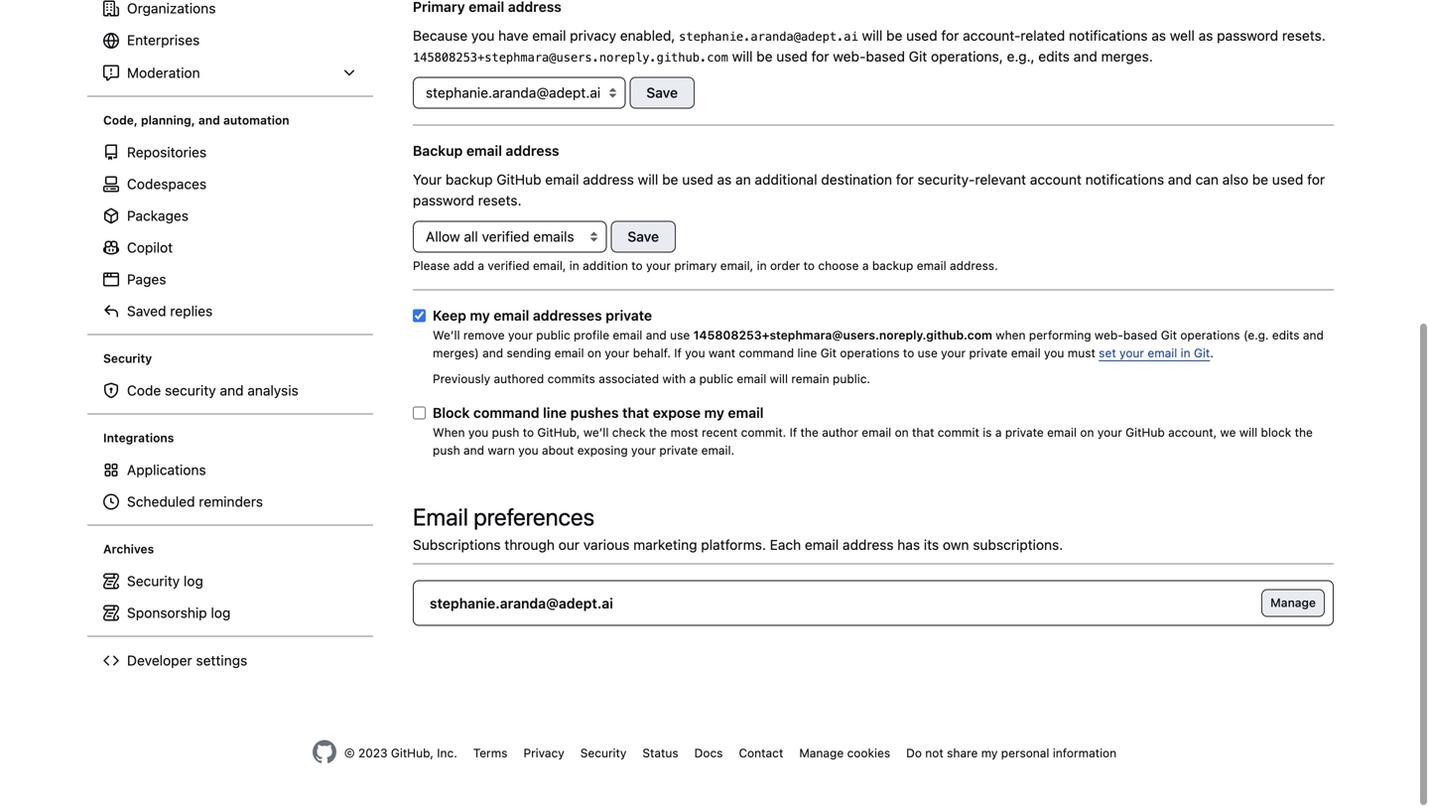 Task type: describe. For each thing, give the bounding box(es) containing it.
do not share my personal information
[[907, 747, 1117, 761]]

log for security log
[[184, 573, 203, 590]]

security log link
[[95, 566, 365, 598]]

pushes
[[571, 405, 619, 422]]

email.
[[702, 444, 735, 458]]

code image
[[103, 653, 119, 669]]

packages
[[127, 208, 189, 224]]

will inside the keep email address private element
[[770, 372, 788, 386]]

manage link
[[1262, 590, 1326, 618]]

merges.
[[1102, 49, 1154, 65]]

web- inside because you have email privacy enabled, stephanie.aranda@adept.ai will be used for account-related notifications as well as password resets. 145808253+stephmara@users.noreply.github.com will be used for web-based git operations, e.g., edits and merges.
[[833, 49, 866, 65]]

packages link
[[95, 201, 365, 232]]

please add a verified email, in addition to your primary email, in order to choose a backup email address.
[[413, 259, 999, 273]]

block
[[433, 405, 470, 422]]

notifications inside because you have email privacy enabled, stephanie.aranda@adept.ai will be used for account-related notifications as well as password resets. 145808253+stephmara@users.noreply.github.com will be used for web-based git operations, e.g., edits and merges.
[[1070, 28, 1148, 44]]

1 vertical spatial line
[[543, 405, 567, 422]]

own
[[943, 537, 970, 554]]

about
[[542, 444, 574, 458]]

and right (e.g.
[[1304, 329, 1325, 343]]

marketing
[[634, 537, 698, 554]]

your right set at top
[[1120, 347, 1145, 360]]

private inside when performing web-based git operations (e.g. edits and merges) and             sending email on your behalf. if you want command line git operations to use your private email you must
[[970, 347, 1008, 360]]

none checkbox inside the keep email address private element
[[413, 310, 426, 323]]

browser image
[[103, 272, 119, 288]]

©
[[344, 747, 355, 761]]

0 horizontal spatial stephanie.aranda@adept.ai
[[430, 596, 614, 612]]

2 the from the left
[[801, 426, 819, 440]]

planning,
[[141, 114, 195, 128]]

remain
[[792, 372, 830, 386]]

personal
[[1002, 747, 1050, 761]]

a inside the when you push to github, we'll check the most recent commit. if the author email on that commit is a private email on your github account, we will block the push and warn you about exposing your private email.
[[996, 426, 1002, 440]]

code, planning, and automation
[[103, 114, 290, 128]]

and left analysis
[[220, 383, 244, 399]]

account-
[[963, 28, 1021, 44]]

because
[[413, 28, 468, 44]]

enterprises
[[127, 32, 200, 49]]

email inside 'email preferences subscriptions through our various marketing platforms. each email address has its own subscriptions.'
[[805, 537, 839, 554]]

none checkbox inside "block command line pushes that expose email" element
[[413, 407, 426, 420]]

code,
[[103, 114, 138, 128]]

author
[[822, 426, 859, 440]]

authored
[[494, 372, 544, 386]]

my inside button
[[982, 747, 998, 761]]

organizations
[[127, 0, 216, 17]]

0 vertical spatial address
[[506, 143, 560, 159]]

notifications inside your backup github email address will be used as an additional destination for security-relevant account notifications and can also be used for password resets.
[[1086, 172, 1165, 188]]

block command line pushes that expose email element
[[413, 403, 1335, 460]]

you up "warn"
[[469, 426, 489, 440]]

0 vertical spatial use
[[670, 329, 690, 343]]

sending
[[507, 347, 551, 360]]

copilot image
[[103, 240, 119, 256]]

access list
[[95, 0, 365, 89]]

cookies
[[848, 747, 891, 761]]

exposing
[[578, 444, 628, 458]]

organizations link
[[95, 0, 365, 25]]

platforms.
[[701, 537, 767, 554]]

merges)
[[433, 347, 479, 360]]

keep my email addresses private
[[433, 308, 653, 324]]

do
[[907, 747, 922, 761]]

recent
[[702, 426, 738, 440]]

because you have email privacy enabled, stephanie.aranda@adept.ai will be used for account-related notifications as well as password resets. 145808253+stephmara@users.noreply.github.com will be used for web-based git operations, e.g., edits and merges.
[[413, 28, 1326, 65]]

1 horizontal spatial on
[[895, 426, 909, 440]]

1 horizontal spatial backup
[[873, 259, 914, 273]]

you down the we'll remove your public profile email and use 145808253+stephmara@users.noreply.github.com
[[685, 347, 706, 360]]

do not share my personal information button
[[907, 745, 1117, 763]]

3 the from the left
[[1296, 426, 1314, 440]]

1 vertical spatial public
[[700, 372, 734, 386]]

pages
[[127, 272, 166, 288]]

add
[[453, 259, 475, 273]]

not
[[926, 747, 944, 761]]

when
[[433, 426, 465, 440]]

0 horizontal spatial operations
[[840, 347, 900, 360]]

reminders
[[199, 494, 263, 510]]

0 vertical spatial public
[[536, 329, 571, 343]]

and inside your backup github email address will be used as an additional destination for security-relevant account notifications and can also be used for password resets.
[[1169, 172, 1193, 188]]

want
[[709, 347, 736, 360]]

on inside when performing web-based git operations (e.g. edits and merges) and             sending email on your behalf. if you want command line git operations to use your private email you must
[[588, 347, 602, 360]]

with
[[663, 372, 686, 386]]

1 horizontal spatial in
[[757, 259, 767, 273]]

relevant
[[976, 172, 1027, 188]]

globe image
[[103, 33, 119, 49]]

private up profile
[[606, 308, 653, 324]]

privacy
[[570, 28, 617, 44]]

email preferences subscriptions through our various marketing platforms. each email address has its own subscriptions.
[[413, 503, 1064, 554]]

your left the primary
[[646, 259, 671, 273]]

must
[[1068, 347, 1096, 360]]

as inside your backup github email address will be used as an additional destination for security-relevant account notifications and can also be used for password resets.
[[718, 172, 732, 188]]

0 vertical spatial that
[[623, 405, 650, 422]]

terms
[[473, 747, 508, 761]]

web- inside when performing web-based git operations (e.g. edits and merges) and             sending email on your behalf. if you want command line git operations to use your private email you must
[[1095, 329, 1124, 343]]

codespaces
[[127, 176, 207, 193]]

manage cookies button
[[800, 745, 891, 763]]

archives
[[103, 543, 154, 557]]

0 vertical spatial security
[[103, 352, 152, 366]]

can
[[1196, 172, 1219, 188]]

log image
[[103, 574, 119, 590]]

to right order
[[804, 259, 815, 273]]

based inside because you have email privacy enabled, stephanie.aranda@adept.ai will be used for account-related notifications as well as password resets. 145808253+stephmara@users.noreply.github.com will be used for web-based git operations, e.g., edits and merges.
[[866, 49, 906, 65]]

most
[[671, 426, 699, 440]]

0 horizontal spatial in
[[570, 259, 580, 273]]

manage for manage cookies
[[800, 747, 844, 761]]

privacy
[[524, 747, 565, 761]]

have
[[499, 28, 529, 44]]

codespaces link
[[95, 169, 365, 201]]

well
[[1171, 28, 1196, 44]]

apps image
[[103, 463, 119, 479]]

save for your backup github email address will be used as an additional destination for security-relevant account notifications and can also be used for password resets.
[[628, 229, 659, 245]]

homepage image
[[313, 741, 336, 765]]

to inside when performing web-based git operations (e.g. edits and merges) and             sending email on your behalf. if you want command line git operations to use your private email you must
[[904, 347, 915, 360]]

edits inside because you have email privacy enabled, stephanie.aranda@adept.ai will be used for account-related notifications as well as password resets. 145808253+stephmara@users.noreply.github.com will be used for web-based git operations, e.g., edits and merges.
[[1039, 49, 1070, 65]]

2 horizontal spatial on
[[1081, 426, 1095, 440]]

addresses
[[533, 308, 602, 324]]

log for sponsorship log
[[211, 605, 231, 622]]

my inside the keep email address private element
[[470, 308, 490, 324]]

a right add
[[478, 259, 485, 273]]

also
[[1223, 172, 1249, 188]]

we'll
[[584, 426, 609, 440]]

organization image
[[103, 1, 119, 17]]

scheduled reminders
[[127, 494, 263, 510]]

subscriptions.
[[973, 537, 1064, 554]]

our
[[559, 537, 580, 554]]

privacy link
[[524, 747, 565, 761]]

package image
[[103, 209, 119, 224]]

has
[[898, 537, 921, 554]]

repositories link
[[95, 137, 365, 169]]

to right addition
[[632, 259, 643, 273]]

0 vertical spatial push
[[492, 426, 520, 440]]

github inside the when you push to github, we'll check the most recent commit. if the author email on that commit is a private email on your github account, we will block the push and warn you about exposing your private email.
[[1126, 426, 1166, 440]]

an
[[736, 172, 751, 188]]

backup email address
[[413, 143, 560, 159]]

commit
[[938, 426, 980, 440]]

save button for because you have email privacy enabled,
[[630, 77, 695, 109]]

warn
[[488, 444, 515, 458]]

copilot link
[[95, 232, 365, 264]]

your up the sending
[[508, 329, 533, 343]]

applications
[[127, 462, 206, 479]]

private down most
[[660, 444, 698, 458]]

backup
[[413, 143, 463, 159]]

automation
[[223, 114, 290, 128]]

save button for your backup github email address will be used as an additional destination for security-relevant account notifications and can also be used for password resets.
[[611, 221, 676, 253]]

verified
[[488, 259, 530, 273]]

inc.
[[437, 747, 458, 761]]



Task type: locate. For each thing, give the bounding box(es) containing it.
1 horizontal spatial line
[[798, 347, 818, 360]]

1 vertical spatial manage
[[800, 747, 844, 761]]

1 vertical spatial address
[[583, 172, 634, 188]]

1 horizontal spatial my
[[705, 405, 725, 422]]

0 horizontal spatial github,
[[391, 747, 434, 761]]

1 vertical spatial save button
[[611, 221, 676, 253]]

you right "warn"
[[519, 444, 539, 458]]

the left author
[[801, 426, 819, 440]]

1 horizontal spatial edits
[[1273, 329, 1300, 343]]

email, right 'verified'
[[533, 259, 566, 273]]

push up "warn"
[[492, 426, 520, 440]]

and left "warn"
[[464, 444, 485, 458]]

1 horizontal spatial web-
[[1095, 329, 1124, 343]]

0 vertical spatial save button
[[630, 77, 695, 109]]

145808253+stephmara@users.noreply.github.com
[[413, 51, 729, 65], [694, 329, 993, 343]]

notifications right account
[[1086, 172, 1165, 188]]

to
[[632, 259, 643, 273], [804, 259, 815, 273], [904, 347, 915, 360], [523, 426, 534, 440]]

archives list
[[95, 566, 365, 630]]

edits down the 'related'
[[1039, 49, 1070, 65]]

shield lock image
[[103, 383, 119, 399]]

backup inside your backup github email address will be used as an additional destination for security-relevant account notifications and can also be used for password resets.
[[446, 172, 493, 188]]

based
[[866, 49, 906, 65], [1124, 329, 1158, 343]]

notifications up "merges." at right top
[[1070, 28, 1148, 44]]

None checkbox
[[413, 310, 426, 323]]

my
[[470, 308, 490, 324], [705, 405, 725, 422], [982, 747, 998, 761]]

security left the status 'link'
[[581, 747, 627, 761]]

145808253+stephmara@users.noreply.github.com down privacy
[[413, 51, 729, 65]]

0 vertical spatial command
[[739, 347, 795, 360]]

primary
[[675, 259, 717, 273]]

backup
[[446, 172, 493, 188], [873, 259, 914, 273]]

your up commit
[[942, 347, 966, 360]]

1 vertical spatial password
[[413, 193, 475, 209]]

command inside when performing web-based git operations (e.g. edits and merges) and             sending email on your behalf. if you want command line git operations to use your private email you must
[[739, 347, 795, 360]]

save down enabled, on the top
[[647, 85, 678, 101]]

replies
[[170, 303, 213, 320]]

0 vertical spatial web-
[[833, 49, 866, 65]]

github, inside the when you push to github, we'll check the most recent commit. if the author email on that commit is a private email on your github account, we will block the push and warn you about exposing your private email.
[[538, 426, 580, 440]]

save button down enabled, on the top
[[630, 77, 695, 109]]

manage for manage
[[1271, 596, 1317, 610]]

1 vertical spatial command
[[474, 405, 540, 422]]

pages link
[[95, 264, 365, 296]]

log
[[184, 573, 203, 590], [211, 605, 231, 622]]

address inside your backup github email address will be used as an additional destination for security-relevant account notifications and can also be used for password resets.
[[583, 172, 634, 188]]

set your email in git .
[[1099, 347, 1214, 360]]

0 horizontal spatial the
[[649, 426, 668, 440]]

1 vertical spatial web-
[[1095, 329, 1124, 343]]

if right behalf.
[[675, 347, 682, 360]]

0 horizontal spatial github
[[497, 172, 542, 188]]

2 vertical spatial security
[[581, 747, 627, 761]]

1 horizontal spatial stephanie.aranda@adept.ai
[[679, 30, 859, 44]]

and left "merges." at right top
[[1074, 49, 1098, 65]]

0 vertical spatial my
[[470, 308, 490, 324]]

git up account,
[[1195, 347, 1211, 360]]

145808253+stephmara@users.noreply.github.com up 'public.'
[[694, 329, 993, 343]]

line
[[798, 347, 818, 360], [543, 405, 567, 422]]

0 horizontal spatial resets.
[[478, 193, 522, 209]]

you
[[472, 28, 495, 44], [685, 347, 706, 360], [1045, 347, 1065, 360], [469, 426, 489, 440], [519, 444, 539, 458]]

your down set at top
[[1098, 426, 1123, 440]]

your down the check
[[632, 444, 656, 458]]

you inside because you have email privacy enabled, stephanie.aranda@adept.ai will be used for account-related notifications as well as password resets. 145808253+stephmara@users.noreply.github.com will be used for web-based git operations, e.g., edits and merges.
[[472, 28, 495, 44]]

your
[[646, 259, 671, 273], [508, 329, 533, 343], [605, 347, 630, 360], [942, 347, 966, 360], [1120, 347, 1145, 360], [1098, 426, 1123, 440], [632, 444, 656, 458]]

as right well
[[1199, 28, 1214, 44]]

0 vertical spatial manage
[[1271, 596, 1317, 610]]

information
[[1053, 747, 1117, 761]]

0 horizontal spatial based
[[866, 49, 906, 65]]

code security and analysis
[[127, 383, 299, 399]]

destination
[[822, 172, 893, 188]]

backup right choose
[[873, 259, 914, 273]]

in inside the keep email address private element
[[1181, 347, 1191, 360]]

public down the want
[[700, 372, 734, 386]]

address left has on the right bottom
[[843, 537, 894, 554]]

keep email address private element
[[413, 306, 1335, 388]]

1 horizontal spatial github
[[1126, 426, 1166, 440]]

security inside security log link
[[127, 573, 180, 590]]

my right share on the right of the page
[[982, 747, 998, 761]]

git left operations,
[[909, 49, 928, 65]]

block
[[1262, 426, 1292, 440]]

0 vertical spatial resets.
[[1283, 28, 1326, 44]]

1 vertical spatial security
[[127, 573, 180, 590]]

commits
[[548, 372, 596, 386]]

log up sponsorship log
[[184, 573, 203, 590]]

address
[[506, 143, 560, 159], [583, 172, 634, 188], [843, 537, 894, 554]]

push down when
[[433, 444, 460, 458]]

0 horizontal spatial edits
[[1039, 49, 1070, 65]]

1 vertical spatial my
[[705, 405, 725, 422]]

145808253+stephmara@users.noreply.github.com inside because you have email privacy enabled, stephanie.aranda@adept.ai will be used for account-related notifications as well as password resets. 145808253+stephmara@users.noreply.github.com will be used for web-based git operations, e.g., edits and merges.
[[413, 51, 729, 65]]

1 horizontal spatial the
[[801, 426, 819, 440]]

password inside because you have email privacy enabled, stephanie.aranda@adept.ai will be used for account-related notifications as well as password resets. 145808253+stephmara@users.noreply.github.com will be used for web-based git operations, e.g., edits and merges.
[[1218, 28, 1279, 44]]

email inside because you have email privacy enabled, stephanie.aranda@adept.ai will be used for account-related notifications as well as password resets. 145808253+stephmara@users.noreply.github.com will be used for web-based git operations, e.g., edits and merges.
[[533, 28, 566, 44]]

status
[[643, 747, 679, 761]]

2 email, from the left
[[721, 259, 754, 273]]

1 vertical spatial github
[[1126, 426, 1166, 440]]

on down profile
[[588, 347, 602, 360]]

0 horizontal spatial on
[[588, 347, 602, 360]]

1 vertical spatial push
[[433, 444, 460, 458]]

public.
[[833, 372, 871, 386]]

0 horizontal spatial that
[[623, 405, 650, 422]]

2 vertical spatial address
[[843, 537, 894, 554]]

public down keep my email addresses private
[[536, 329, 571, 343]]

.
[[1211, 347, 1214, 360]]

0 vertical spatial github
[[497, 172, 542, 188]]

that inside the when you push to github, we'll check the most recent commit. if the author email on that commit is a private email on your github account, we will block the push and warn you about exposing your private email.
[[913, 426, 935, 440]]

1 vertical spatial 145808253+stephmara@users.noreply.github.com
[[694, 329, 993, 343]]

security up sponsorship
[[127, 573, 180, 590]]

0 horizontal spatial push
[[433, 444, 460, 458]]

0 horizontal spatial log
[[184, 573, 203, 590]]

git
[[909, 49, 928, 65], [1162, 329, 1178, 343], [821, 347, 837, 360], [1195, 347, 1211, 360]]

as left an
[[718, 172, 732, 188]]

git up set your email in git .
[[1162, 329, 1178, 343]]

e.g.,
[[1007, 49, 1035, 65]]

my up recent
[[705, 405, 725, 422]]

command right the want
[[739, 347, 795, 360]]

save button up addition
[[611, 221, 676, 253]]

None checkbox
[[413, 407, 426, 420]]

code, planning, and automation list
[[95, 137, 365, 328]]

resets. inside because you have email privacy enabled, stephanie.aranda@adept.ai will be used for account-related notifications as well as password resets. 145808253+stephmara@users.noreply.github.com will be used for web-based git operations, e.g., edits and merges.
[[1283, 28, 1326, 44]]

1 vertical spatial operations
[[840, 347, 900, 360]]

that up the check
[[623, 405, 650, 422]]

and up behalf.
[[646, 329, 667, 343]]

git up remain
[[821, 347, 837, 360]]

a right with
[[690, 372, 696, 386]]

and up repositories link at the top left
[[198, 114, 220, 128]]

password inside your backup github email address will be used as an additional destination for security-relevant account notifications and can also be used for password resets.
[[413, 193, 475, 209]]

if right commit.
[[790, 426, 798, 440]]

and inside the when you push to github, we'll check the most recent commit. if the author email on that commit is a private email on your github account, we will block the push and warn you about exposing your private email.
[[464, 444, 485, 458]]

private down when
[[970, 347, 1008, 360]]

command down authored
[[474, 405, 540, 422]]

additional
[[755, 172, 818, 188]]

0 vertical spatial log
[[184, 573, 203, 590]]

1 horizontal spatial manage
[[1271, 596, 1317, 610]]

github, up about
[[538, 426, 580, 440]]

scheduled
[[127, 494, 195, 510]]

github, left inc.
[[391, 747, 434, 761]]

line up remain
[[798, 347, 818, 360]]

order
[[771, 259, 801, 273]]

1 the from the left
[[649, 426, 668, 440]]

enterprises link
[[95, 25, 365, 58]]

1 horizontal spatial that
[[913, 426, 935, 440]]

address inside 'email preferences subscriptions through our various marketing platforms. each email address has its own subscriptions.'
[[843, 537, 894, 554]]

integrations list
[[95, 455, 365, 518]]

resets.
[[1283, 28, 1326, 44], [478, 193, 522, 209]]

based inside when performing web-based git operations (e.g. edits and merges) and             sending email on your behalf. if you want command line git operations to use your private email you must
[[1124, 329, 1158, 343]]

will inside your backup github email address will be used as an additional destination for security-relevant account notifications and can also be used for password resets.
[[638, 172, 659, 188]]

0 vertical spatial based
[[866, 49, 906, 65]]

1 horizontal spatial log
[[211, 605, 231, 622]]

clock image
[[103, 495, 119, 510]]

based up set your email in git link
[[1124, 329, 1158, 343]]

codespaces image
[[103, 177, 119, 193]]

1 horizontal spatial based
[[1124, 329, 1158, 343]]

status link
[[643, 747, 679, 761]]

1 horizontal spatial command
[[739, 347, 795, 360]]

save up addition
[[628, 229, 659, 245]]

my inside "block command line pushes that expose email" element
[[705, 405, 725, 422]]

if inside the when you push to github, we'll check the most recent commit. if the author email on that commit is a private email on your github account, we will block the push and warn you about exposing your private email.
[[790, 426, 798, 440]]

0 vertical spatial edits
[[1039, 49, 1070, 65]]

1 horizontal spatial use
[[918, 347, 938, 360]]

you down performing
[[1045, 347, 1065, 360]]

2 horizontal spatial address
[[843, 537, 894, 554]]

github down backup email address on the top left of page
[[497, 172, 542, 188]]

log image
[[103, 606, 119, 622]]

a right choose
[[863, 259, 869, 273]]

save
[[647, 85, 678, 101], [628, 229, 659, 245]]

a right is
[[996, 426, 1002, 440]]

through
[[505, 537, 555, 554]]

0 vertical spatial if
[[675, 347, 682, 360]]

operations
[[1181, 329, 1241, 343], [840, 347, 900, 360]]

0 horizontal spatial web-
[[833, 49, 866, 65]]

use inside when performing web-based git operations (e.g. edits and merges) and             sending email on your behalf. if you want command line git operations to use your private email you must
[[918, 347, 938, 360]]

security for security log
[[127, 573, 180, 590]]

scheduled reminders link
[[95, 487, 365, 518]]

choose
[[819, 259, 859, 273]]

(e.g.
[[1244, 329, 1270, 343]]

0 horizontal spatial my
[[470, 308, 490, 324]]

0 vertical spatial operations
[[1181, 329, 1241, 343]]

1 vertical spatial github,
[[391, 747, 434, 761]]

based left operations,
[[866, 49, 906, 65]]

account,
[[1169, 426, 1218, 440]]

in left addition
[[570, 259, 580, 273]]

0 horizontal spatial backup
[[446, 172, 493, 188]]

1 vertical spatial edits
[[1273, 329, 1300, 343]]

email inside your backup github email address will be used as an additional destination for security-relevant account notifications and can also be used for password resets.
[[546, 172, 579, 188]]

git inside because you have email privacy enabled, stephanie.aranda@adept.ai will be used for account-related notifications as well as password resets. 145808253+stephmara@users.noreply.github.com will be used for web-based git operations, e.g., edits and merges.
[[909, 49, 928, 65]]

security log
[[127, 573, 203, 590]]

0 vertical spatial backup
[[446, 172, 493, 188]]

0 vertical spatial notifications
[[1070, 28, 1148, 44]]

as left well
[[1152, 28, 1167, 44]]

and
[[1074, 49, 1098, 65], [198, 114, 220, 128], [1169, 172, 1193, 188], [646, 329, 667, 343], [1304, 329, 1325, 343], [483, 347, 504, 360], [220, 383, 244, 399], [464, 444, 485, 458]]

backup down backup email address on the top left of page
[[446, 172, 493, 188]]

on down must
[[1081, 426, 1095, 440]]

private right is
[[1006, 426, 1044, 440]]

0 horizontal spatial public
[[536, 329, 571, 343]]

2 horizontal spatial as
[[1199, 28, 1214, 44]]

1 vertical spatial resets.
[[478, 193, 522, 209]]

1 horizontal spatial if
[[790, 426, 798, 440]]

block command line pushes that expose my email
[[433, 405, 764, 422]]

will inside the when you push to github, we'll check the most recent commit. if the author email on that commit is a private email on your github account, we will block the push and warn you about exposing your private email.
[[1240, 426, 1258, 440]]

performing
[[1030, 329, 1092, 343]]

0 vertical spatial password
[[1218, 28, 1279, 44]]

address.
[[950, 259, 999, 273]]

that left commit
[[913, 426, 935, 440]]

manage inside button
[[800, 747, 844, 761]]

share
[[947, 747, 978, 761]]

1 horizontal spatial public
[[700, 372, 734, 386]]

1 horizontal spatial operations
[[1181, 329, 1241, 343]]

command
[[739, 347, 795, 360], [474, 405, 540, 422]]

if inside when performing web-based git operations (e.g. edits and merges) and             sending email on your behalf. if you want command line git operations to use your private email you must
[[675, 347, 682, 360]]

0 horizontal spatial manage
[[800, 747, 844, 761]]

associated
[[599, 372, 660, 386]]

edits inside when performing web-based git operations (e.g. edits and merges) and             sending email on your behalf. if you want command line git operations to use your private email you must
[[1273, 329, 1300, 343]]

account
[[1031, 172, 1082, 188]]

previously authored commits associated with a public email will remain public.
[[433, 372, 871, 386]]

when performing web-based git operations (e.g. edits and merges) and             sending email on your behalf. if you want command line git operations to use your private email you must
[[433, 329, 1325, 360]]

0 horizontal spatial address
[[506, 143, 560, 159]]

1 vertical spatial if
[[790, 426, 798, 440]]

my up remove
[[470, 308, 490, 324]]

applications link
[[95, 455, 365, 487]]

profile
[[574, 329, 610, 343]]

0 vertical spatial 145808253+stephmara@users.noreply.github.com
[[413, 51, 729, 65]]

manage cookies
[[800, 747, 891, 761]]

1 vertical spatial notifications
[[1086, 172, 1165, 188]]

and left can
[[1169, 172, 1193, 188]]

1 email, from the left
[[533, 259, 566, 273]]

© 2023 github, inc.
[[344, 747, 458, 761]]

your up associated
[[605, 347, 630, 360]]

contact link
[[739, 747, 784, 761]]

saved replies link
[[95, 296, 365, 328]]

reply image
[[103, 304, 119, 320]]

0 vertical spatial github,
[[538, 426, 580, 440]]

to inside the when you push to github, we'll check the most recent commit. if the author email on that commit is a private email on your github account, we will block the push and warn you about exposing your private email.
[[523, 426, 534, 440]]

settings
[[196, 653, 248, 669]]

address up addition
[[583, 172, 634, 188]]

preferences
[[474, 503, 595, 531]]

1 vertical spatial stephanie.aranda@adept.ai
[[430, 596, 614, 612]]

and down remove
[[483, 347, 504, 360]]

operations up 'public.'
[[840, 347, 900, 360]]

0 horizontal spatial line
[[543, 405, 567, 422]]

2 vertical spatial my
[[982, 747, 998, 761]]

2 horizontal spatial in
[[1181, 347, 1191, 360]]

expose
[[653, 405, 701, 422]]

0 horizontal spatial use
[[670, 329, 690, 343]]

moderation
[[127, 65, 200, 81]]

email,
[[533, 259, 566, 273], [721, 259, 754, 273]]

the right block
[[1296, 426, 1314, 440]]

save button
[[630, 77, 695, 109], [611, 221, 676, 253]]

repo image
[[103, 145, 119, 161]]

github left account,
[[1126, 426, 1166, 440]]

0 horizontal spatial as
[[718, 172, 732, 188]]

you left have
[[472, 28, 495, 44]]

edits right (e.g.
[[1273, 329, 1300, 343]]

password right well
[[1218, 28, 1279, 44]]

sponsorship log
[[127, 605, 231, 622]]

stephanie.aranda@adept.ai inside because you have email privacy enabled, stephanie.aranda@adept.ai will be used for account-related notifications as well as password resets. 145808253+stephmara@users.noreply.github.com will be used for web-based git operations, e.g., edits and merges.
[[679, 30, 859, 44]]

1 horizontal spatial email,
[[721, 259, 754, 273]]

security for security link
[[581, 747, 627, 761]]

in left .
[[1181, 347, 1191, 360]]

145808253+stephmara@users.noreply.github.com inside the keep email address private element
[[694, 329, 993, 343]]

save for because you have email privacy enabled,
[[647, 85, 678, 101]]

1 horizontal spatial password
[[1218, 28, 1279, 44]]

log down security log link
[[211, 605, 231, 622]]

we
[[1221, 426, 1237, 440]]

subscriptions
[[413, 537, 501, 554]]

0 vertical spatial line
[[798, 347, 818, 360]]

to down authored
[[523, 426, 534, 440]]

saved replies
[[127, 303, 213, 320]]

private
[[606, 308, 653, 324], [970, 347, 1008, 360], [1006, 426, 1044, 440], [660, 444, 698, 458]]

contact
[[739, 747, 784, 761]]

to up "block command line pushes that expose email" element
[[904, 347, 915, 360]]

and inside because you have email privacy enabled, stephanie.aranda@adept.ai will be used for account-related notifications as well as password resets. 145808253+stephmara@users.noreply.github.com will be used for web-based git operations, e.g., edits and merges.
[[1074, 49, 1098, 65]]

docs link
[[695, 747, 723, 761]]

be
[[887, 28, 903, 44], [757, 49, 773, 65], [663, 172, 679, 188], [1253, 172, 1269, 188]]

github inside your backup github email address will be used as an additional destination for security-relevant account notifications and can also be used for password resets.
[[497, 172, 542, 188]]

we'll remove your public profile email and use 145808253+stephmara@users.noreply.github.com
[[433, 329, 993, 343]]

1 horizontal spatial as
[[1152, 28, 1167, 44]]

email, right the primary
[[721, 259, 754, 273]]

1 vertical spatial backup
[[873, 259, 914, 273]]

on left commit
[[895, 426, 909, 440]]

manage inside "link"
[[1271, 596, 1317, 610]]

in left order
[[757, 259, 767, 273]]

commit.
[[741, 426, 787, 440]]

sponsorship log link
[[95, 598, 365, 630]]

operations up .
[[1181, 329, 1241, 343]]

line inside when performing web-based git operations (e.g. edits and merges) and             sending email on your behalf. if you want command line git operations to use your private email you must
[[798, 347, 818, 360]]

email
[[413, 503, 469, 531]]

0 horizontal spatial if
[[675, 347, 682, 360]]

address right backup
[[506, 143, 560, 159]]

line up about
[[543, 405, 567, 422]]

1 horizontal spatial resets.
[[1283, 28, 1326, 44]]

the left most
[[649, 426, 668, 440]]

copilot
[[127, 240, 173, 256]]

set
[[1099, 347, 1117, 360]]

when you push to github, we'll check the most recent commit. if the author email on that commit is a private email on your github account, we will block the push and warn you about exposing your private email.
[[433, 426, 1314, 458]]

password down your on the left of page
[[413, 193, 475, 209]]

edits
[[1039, 49, 1070, 65], [1273, 329, 1300, 343]]

1 vertical spatial log
[[211, 605, 231, 622]]

0 horizontal spatial email,
[[533, 259, 566, 273]]

1 horizontal spatial address
[[583, 172, 634, 188]]

that
[[623, 405, 650, 422], [913, 426, 935, 440]]

0 horizontal spatial password
[[413, 193, 475, 209]]

developer
[[127, 653, 192, 669]]

resets. inside your backup github email address will be used as an additional destination for security-relevant account notifications and can also be used for password resets.
[[478, 193, 522, 209]]

2 horizontal spatial my
[[982, 747, 998, 761]]

security up code
[[103, 352, 152, 366]]

analysis
[[248, 383, 299, 399]]



Task type: vqa. For each thing, say whether or not it's contained in the screenshot.
CODE icon
yes



